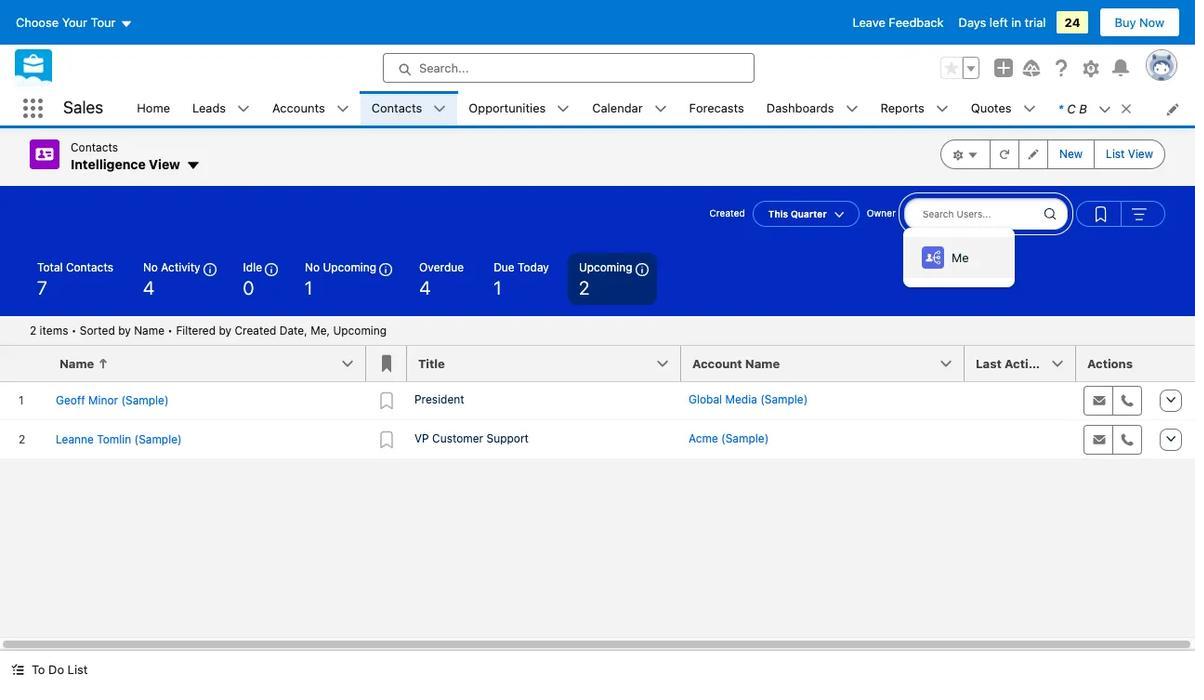 Task type: locate. For each thing, give the bounding box(es) containing it.
created
[[710, 207, 745, 219], [235, 323, 277, 337]]

name down sorted on the top of the page
[[60, 356, 94, 371]]

list right do
[[68, 662, 88, 677]]

1 vertical spatial activity
[[1005, 356, 1051, 371]]

choose your tour
[[16, 15, 116, 30]]

0 vertical spatial activity
[[161, 260, 200, 274]]

text default image for opportunities
[[557, 103, 570, 116]]

1 horizontal spatial 1
[[494, 277, 502, 298]]

1 vertical spatial 2
[[30, 323, 36, 337]]

• left filtered
[[168, 323, 173, 337]]

1 horizontal spatial 4
[[419, 277, 431, 298]]

upcoming right me,
[[333, 323, 387, 337]]

idle
[[243, 260, 262, 274]]

contacts right total
[[66, 260, 113, 274]]

0 horizontal spatial name
[[60, 356, 94, 371]]

1
[[305, 277, 313, 298], [494, 277, 502, 298]]

upcoming
[[323, 260, 377, 274], [579, 260, 633, 274], [333, 323, 387, 337]]

1 vertical spatial list
[[68, 662, 88, 677]]

text default image right reports
[[936, 103, 949, 116]]

1 horizontal spatial name
[[134, 323, 165, 337]]

choose your tour button
[[15, 7, 133, 37]]

created left this
[[710, 207, 745, 219]]

search... button
[[383, 53, 755, 83]]

calendar
[[593, 100, 643, 115]]

text default image for quotes
[[1023, 103, 1036, 116]]

grid containing name
[[0, 345, 1196, 460]]

overdue 4
[[419, 260, 464, 298]]

text default image inside to do list button
[[11, 663, 24, 676]]

2 horizontal spatial name
[[746, 356, 780, 371]]

2 no from the left
[[305, 260, 320, 274]]

total contacts 7
[[37, 260, 113, 298]]

2
[[579, 277, 590, 298], [30, 323, 36, 337]]

1 horizontal spatial by
[[219, 323, 232, 337]]

2 vertical spatial contacts
[[66, 260, 113, 274]]

text default image inside leads list item
[[237, 103, 250, 116]]

this quarter button
[[753, 200, 860, 226]]

leave
[[853, 15, 886, 30]]

do
[[48, 662, 64, 677]]

leads
[[193, 100, 226, 115]]

text default image inside dashboards list item
[[846, 103, 859, 116]]

last activity
[[976, 356, 1051, 371]]

overdue
[[419, 260, 464, 274]]

no right idle
[[305, 260, 320, 274]]

b
[[1080, 101, 1088, 116]]

sorted
[[80, 323, 115, 337]]

list inside button
[[68, 662, 88, 677]]

list
[[126, 91, 1196, 126]]

view right new
[[1129, 147, 1154, 161]]

quotes link
[[960, 91, 1023, 126]]

text default image for dashboards
[[846, 103, 859, 116]]

1 no from the left
[[143, 260, 158, 274]]

group
[[941, 57, 980, 79], [941, 139, 1166, 169], [1077, 200, 1166, 226]]

president
[[415, 392, 465, 406]]

view inside list view button
[[1129, 147, 1154, 161]]

to
[[32, 662, 45, 677]]

intelligence view
[[71, 156, 180, 172]]

cell for vp customer support
[[965, 420, 1077, 459]]

by right sorted on the top of the page
[[118, 323, 131, 337]]

1 vertical spatial created
[[235, 323, 277, 337]]

2 vertical spatial group
[[1077, 200, 1166, 226]]

1 vertical spatial group
[[941, 139, 1166, 169]]

1 down no upcoming
[[305, 277, 313, 298]]

no upcoming
[[305, 260, 377, 274]]

this quarter
[[769, 208, 827, 219]]

2 items • sorted by name • filtered by created date, me, upcoming status
[[30, 323, 387, 337]]

activity for last activity
[[1005, 356, 1051, 371]]

contacts up intelligence
[[71, 140, 118, 154]]

• right items at the left top
[[71, 323, 77, 337]]

leads list item
[[181, 91, 261, 126]]

1 cell from the top
[[965, 381, 1077, 420]]

1 horizontal spatial •
[[168, 323, 173, 337]]

list item
[[1047, 91, 1142, 126]]

account
[[693, 356, 743, 371]]

vp
[[415, 431, 429, 445]]

name button
[[48, 345, 366, 381]]

activity for no activity
[[161, 260, 200, 274]]

account name button
[[682, 345, 965, 381]]

group down list view button
[[1077, 200, 1166, 226]]

1 horizontal spatial view
[[1129, 147, 1154, 161]]

me option
[[904, 237, 1015, 278]]

view right intelligence
[[149, 156, 180, 172]]

1 horizontal spatial no
[[305, 260, 320, 274]]

0 vertical spatial contacts
[[372, 100, 422, 115]]

group containing new
[[941, 139, 1166, 169]]

cell down last activity
[[965, 381, 1077, 420]]

this
[[769, 208, 789, 219]]

calendar list item
[[581, 91, 678, 126]]

leave feedback
[[853, 15, 944, 30]]

contacts inside total contacts 7
[[66, 260, 113, 274]]

days
[[959, 15, 987, 30]]

text default image for calendar
[[654, 103, 667, 116]]

by right filtered
[[219, 323, 232, 337]]

activity
[[161, 260, 200, 274], [1005, 356, 1051, 371]]

text default image inside accounts list item
[[336, 103, 349, 116]]

intelligence
[[71, 156, 146, 172]]

list inside button
[[1107, 147, 1125, 161]]

leave feedback link
[[853, 15, 944, 30]]

upcoming up me,
[[323, 260, 377, 274]]

text default image
[[237, 103, 250, 116], [336, 103, 349, 116], [654, 103, 667, 116], [936, 103, 949, 116], [1023, 103, 1036, 116], [186, 158, 201, 173], [11, 663, 24, 676]]

2 right due today 1
[[579, 277, 590, 298]]

0 horizontal spatial created
[[235, 323, 277, 337]]

group down days
[[941, 57, 980, 79]]

name
[[134, 323, 165, 337], [60, 356, 94, 371], [746, 356, 780, 371]]

1 down due
[[494, 277, 502, 298]]

text default image inside opportunities 'list item'
[[557, 103, 570, 116]]

quarter
[[791, 208, 827, 219]]

sales
[[63, 98, 103, 117]]

2 cell from the top
[[965, 420, 1077, 459]]

0 horizontal spatial 4
[[143, 277, 154, 298]]

no
[[143, 260, 158, 274], [305, 260, 320, 274]]

24
[[1065, 15, 1081, 30]]

reports link
[[870, 91, 936, 126]]

date,
[[280, 323, 308, 337]]

0 horizontal spatial list
[[68, 662, 88, 677]]

0 horizontal spatial •
[[71, 323, 77, 337]]

text default image left to
[[11, 663, 24, 676]]

text default image
[[1120, 102, 1133, 115], [434, 103, 447, 116], [557, 103, 570, 116], [846, 103, 859, 116], [1099, 103, 1112, 116], [98, 358, 109, 369]]

4
[[143, 277, 154, 298], [419, 277, 431, 298]]

name left filtered
[[134, 323, 165, 337]]

cell down last activity cell
[[965, 420, 1077, 459]]

2 items • sorted by name • filtered by created date, me, upcoming
[[30, 323, 387, 337]]

title cell
[[407, 345, 693, 382]]

leads link
[[181, 91, 237, 126]]

•
[[71, 323, 77, 337], [168, 323, 173, 337]]

search...
[[419, 60, 469, 75]]

text default image inside quotes 'list item'
[[1023, 103, 1036, 116]]

1 horizontal spatial activity
[[1005, 356, 1051, 371]]

text default image for contacts
[[434, 103, 447, 116]]

0 vertical spatial list
[[1107, 147, 1125, 161]]

list view
[[1107, 147, 1154, 161]]

2 • from the left
[[168, 323, 173, 337]]

1 horizontal spatial created
[[710, 207, 745, 219]]

now
[[1140, 15, 1165, 30]]

activity inside key performance indicators group
[[161, 260, 200, 274]]

no right total contacts 7
[[143, 260, 158, 274]]

buy now
[[1115, 15, 1165, 30]]

quotes
[[971, 100, 1012, 115]]

name right account
[[746, 356, 780, 371]]

choose
[[16, 15, 59, 30]]

contacts
[[372, 100, 422, 115], [71, 140, 118, 154], [66, 260, 113, 274]]

text default image inside name button
[[98, 358, 109, 369]]

tour
[[91, 15, 116, 30]]

list containing home
[[126, 91, 1196, 126]]

reports list item
[[870, 91, 960, 126]]

text default image left *
[[1023, 103, 1036, 116]]

list
[[1107, 147, 1125, 161], [68, 662, 88, 677]]

new button
[[1048, 139, 1095, 169]]

due today 1
[[494, 260, 549, 298]]

0 horizontal spatial view
[[149, 156, 180, 172]]

accounts link
[[261, 91, 336, 126]]

text default image inside 'reports' list item
[[936, 103, 949, 116]]

1 horizontal spatial 2
[[579, 277, 590, 298]]

created left date,
[[235, 323, 277, 337]]

0 horizontal spatial by
[[118, 323, 131, 337]]

4 down overdue
[[419, 277, 431, 298]]

text default image down leads link
[[186, 158, 201, 173]]

4 down no activity
[[143, 277, 154, 298]]

1 horizontal spatial list
[[1107, 147, 1125, 161]]

2 1 from the left
[[494, 277, 502, 298]]

activity right last
[[1005, 356, 1051, 371]]

contacts inside list item
[[372, 100, 422, 115]]

cell for president
[[965, 381, 1077, 420]]

2 left items at the left top
[[30, 323, 36, 337]]

account name
[[693, 356, 780, 371]]

no for 4
[[143, 260, 158, 274]]

actions cell
[[1077, 345, 1151, 382]]

text default image inside contacts list item
[[434, 103, 447, 116]]

1 inside due today 1
[[494, 277, 502, 298]]

home
[[137, 100, 170, 115]]

cell
[[965, 381, 1077, 420], [965, 420, 1077, 459]]

buy
[[1115, 15, 1137, 30]]

1 1 from the left
[[305, 277, 313, 298]]

0 horizontal spatial 1
[[305, 277, 313, 298]]

opportunities list item
[[458, 91, 581, 126]]

list right new
[[1107, 147, 1125, 161]]

0 vertical spatial created
[[710, 207, 745, 219]]

text default image right calendar
[[654, 103, 667, 116]]

to do list button
[[0, 651, 99, 688]]

activity up filtered
[[161, 260, 200, 274]]

no for 1
[[305, 260, 320, 274]]

text default image inside 'calendar' list item
[[654, 103, 667, 116]]

2 inside key performance indicators group
[[579, 277, 590, 298]]

actions
[[1088, 356, 1133, 371]]

c
[[1068, 101, 1076, 116]]

activity inside 'button'
[[1005, 356, 1051, 371]]

0 vertical spatial 2
[[579, 277, 590, 298]]

new
[[1060, 147, 1083, 161]]

grid
[[0, 345, 1196, 460]]

0 horizontal spatial 2
[[30, 323, 36, 337]]

account name cell
[[682, 345, 976, 382]]

2 4 from the left
[[419, 277, 431, 298]]

0 horizontal spatial no
[[143, 260, 158, 274]]

your
[[62, 15, 87, 30]]

list view button
[[1094, 139, 1166, 169]]

text default image right accounts
[[336, 103, 349, 116]]

view for list view
[[1129, 147, 1154, 161]]

0 horizontal spatial activity
[[161, 260, 200, 274]]

contacts down search...
[[372, 100, 422, 115]]

group down *
[[941, 139, 1166, 169]]

text default image right leads
[[237, 103, 250, 116]]



Task type: vqa. For each thing, say whether or not it's contained in the screenshot.
Email
no



Task type: describe. For each thing, give the bounding box(es) containing it.
last
[[976, 356, 1002, 371]]

support
[[487, 431, 529, 445]]

*
[[1059, 101, 1064, 116]]

Search Users... text field
[[904, 197, 1069, 230]]

me,
[[311, 323, 330, 337]]

text default image for reports
[[936, 103, 949, 116]]

forecasts
[[690, 100, 745, 115]]

row number image
[[0, 345, 48, 381]]

dashboards link
[[756, 91, 846, 126]]

home link
[[126, 91, 181, 126]]

buy now button
[[1100, 7, 1181, 37]]

7
[[37, 277, 47, 298]]

1 by from the left
[[118, 323, 131, 337]]

reports
[[881, 100, 925, 115]]

contacts list item
[[360, 91, 458, 126]]

left
[[990, 15, 1009, 30]]

last activity button
[[965, 345, 1077, 381]]

dashboards
[[767, 100, 835, 115]]

view for intelligence view
[[149, 156, 180, 172]]

contacts link
[[360, 91, 434, 126]]

2 by from the left
[[219, 323, 232, 337]]

upcoming right today
[[579, 260, 633, 274]]

0
[[243, 277, 254, 298]]

total
[[37, 260, 63, 274]]

1 vertical spatial contacts
[[71, 140, 118, 154]]

owner
[[867, 207, 896, 219]]

feedback
[[889, 15, 944, 30]]

me
[[952, 250, 969, 265]]

customer
[[432, 431, 484, 445]]

name inside cell
[[746, 356, 780, 371]]

row number cell
[[0, 345, 48, 382]]

2 for 2
[[579, 277, 590, 298]]

name cell
[[48, 345, 378, 382]]

accounts list item
[[261, 91, 360, 126]]

text default image for *
[[1099, 103, 1112, 116]]

last activity cell
[[965, 345, 1088, 382]]

quotes list item
[[960, 91, 1047, 126]]

title button
[[407, 345, 682, 381]]

name inside "cell"
[[60, 356, 94, 371]]

vp customer support
[[415, 431, 529, 445]]

4 inside overdue 4
[[419, 277, 431, 298]]

key performance indicators group
[[0, 252, 1196, 316]]

0 vertical spatial group
[[941, 57, 980, 79]]

* c b
[[1059, 101, 1088, 116]]

today
[[518, 260, 549, 274]]

1 • from the left
[[71, 323, 77, 337]]

opportunities
[[469, 100, 546, 115]]

items
[[40, 323, 68, 337]]

title
[[418, 356, 445, 371]]

text default image for leads
[[237, 103, 250, 116]]

text default image for accounts
[[336, 103, 349, 116]]

1 4 from the left
[[143, 277, 154, 298]]

to do list
[[32, 662, 88, 677]]

opportunities link
[[458, 91, 557, 126]]

list item containing *
[[1047, 91, 1142, 126]]

action image
[[1151, 345, 1196, 381]]

action cell
[[1151, 345, 1196, 382]]

days left in trial
[[959, 15, 1046, 30]]

due
[[494, 260, 515, 274]]

2 for 2 items • sorted by name • filtered by created date, me, upcoming
[[30, 323, 36, 337]]

calendar link
[[581, 91, 654, 126]]

accounts
[[273, 100, 325, 115]]

dashboards list item
[[756, 91, 870, 126]]

filtered
[[176, 323, 216, 337]]

in
[[1012, 15, 1022, 30]]

trial
[[1025, 15, 1046, 30]]

no activity
[[143, 260, 200, 274]]

forecasts link
[[678, 91, 756, 126]]

important cell
[[366, 345, 407, 382]]



